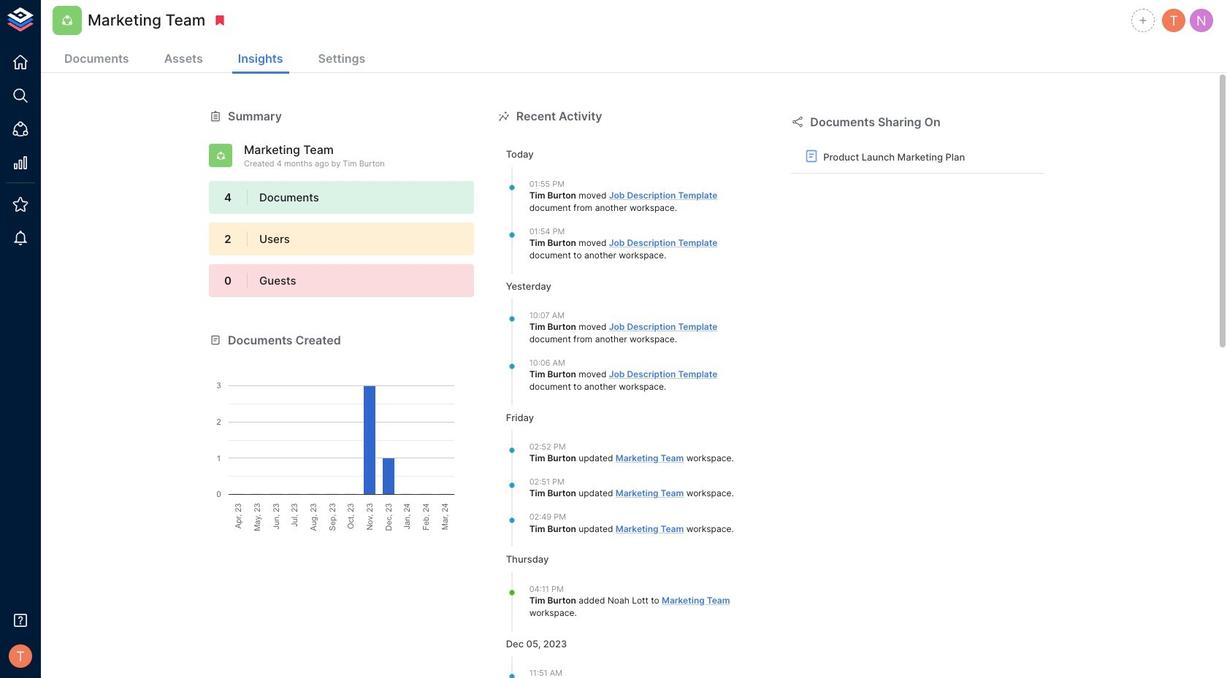 Task type: vqa. For each thing, say whether or not it's contained in the screenshot.
Remove Bookmark image
yes



Task type: describe. For each thing, give the bounding box(es) containing it.
a chart. image
[[209, 349, 474, 532]]



Task type: locate. For each thing, give the bounding box(es) containing it.
a chart. element
[[209, 349, 474, 532]]

remove bookmark image
[[214, 14, 227, 27]]



